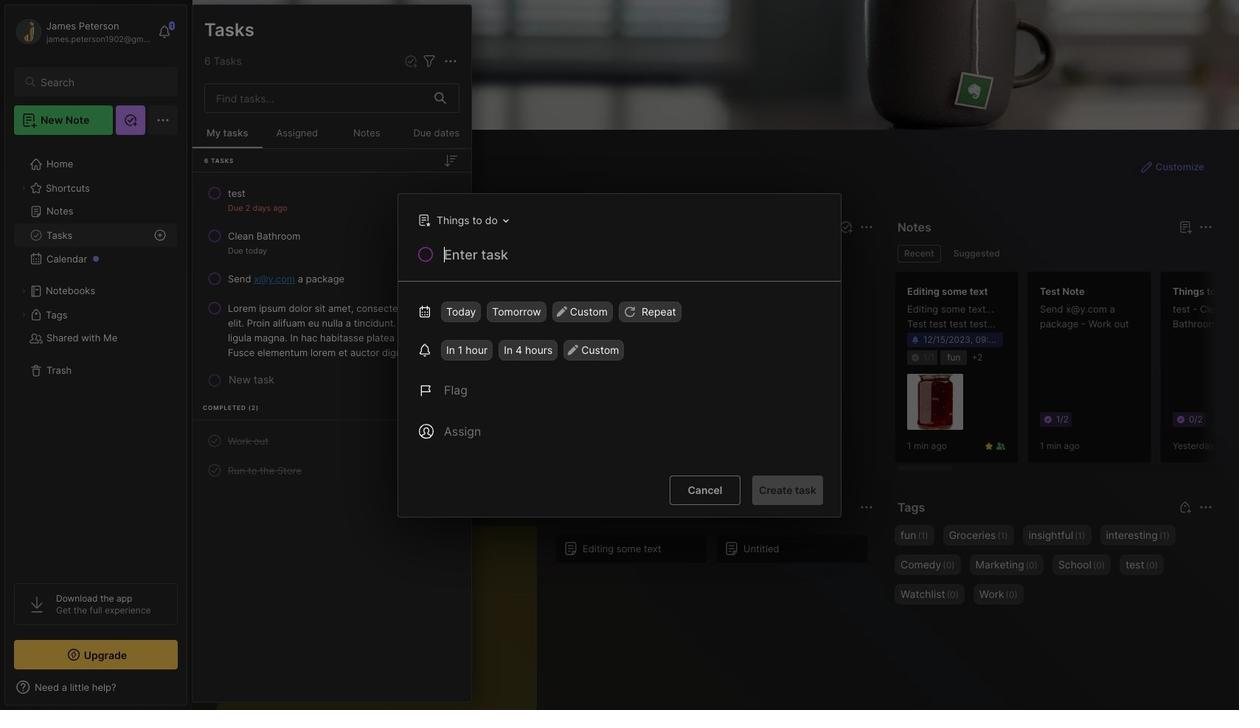 Task type: describe. For each thing, give the bounding box(es) containing it.
Go to note or move task field
[[411, 209, 514, 230]]

clean bathroom 1 cell
[[228, 229, 301, 243]]

main element
[[0, 0, 192, 710]]

test 0 cell
[[228, 186, 245, 201]]

new task image
[[839, 220, 853, 235]]

2 tab from the left
[[947, 245, 1007, 263]]

3 row from the top
[[198, 266, 465, 292]]

1 tab from the left
[[898, 245, 941, 263]]

work out 0 cell
[[228, 434, 268, 448]]

Start writing… text field
[[229, 526, 536, 710]]

6 row from the top
[[198, 457, 465, 484]]

4 row from the top
[[198, 295, 465, 366]]



Task type: locate. For each thing, give the bounding box(es) containing it.
row
[[198, 180, 465, 220], [198, 223, 465, 263], [198, 266, 465, 292], [198, 295, 465, 366], [198, 428, 465, 454], [198, 457, 465, 484]]

run to the store 1 cell
[[228, 463, 302, 478]]

expand notebooks image
[[19, 287, 28, 296]]

row group
[[192, 149, 471, 496], [555, 254, 877, 462], [895, 271, 1239, 472], [555, 534, 877, 572]]

send x@y.com a package 2 cell
[[228, 271, 345, 286]]

expand tags image
[[19, 310, 28, 319]]

0 horizontal spatial tab
[[898, 245, 941, 263]]

Find tasks… text field
[[207, 86, 426, 110]]

2 row from the top
[[198, 223, 465, 263]]

none search field inside main element
[[41, 73, 164, 91]]

thumbnail image
[[907, 374, 963, 430]]

1 horizontal spatial tab
[[947, 245, 1007, 263]]

1 row from the top
[[198, 180, 465, 220]]

Enter task text field
[[443, 245, 823, 270]]

new task image
[[403, 54, 418, 69]]

tab list
[[898, 245, 1210, 263]]

Search text field
[[41, 75, 164, 89]]

None search field
[[41, 73, 164, 91]]

tab
[[898, 245, 941, 263], [947, 245, 1007, 263]]

lorem ipsum dolor sit amet, consectetur adipiscing elit. proin alifuam eu nulla a tincidunt. curabitur ut ligula magna. in hac habitasse platea dictumst. fusce elementum lorem et auctor dignissim. proin eget mi id urna euismod consectetur. pellentesque porttitor ac urna quis fermentum: 3 cell
[[228, 301, 459, 360]]

tree
[[5, 144, 187, 570]]

tree inside main element
[[5, 144, 187, 570]]

5 row from the top
[[198, 428, 465, 454]]



Task type: vqa. For each thing, say whether or not it's contained in the screenshot.
4th ROW from the bottom of the page
yes



